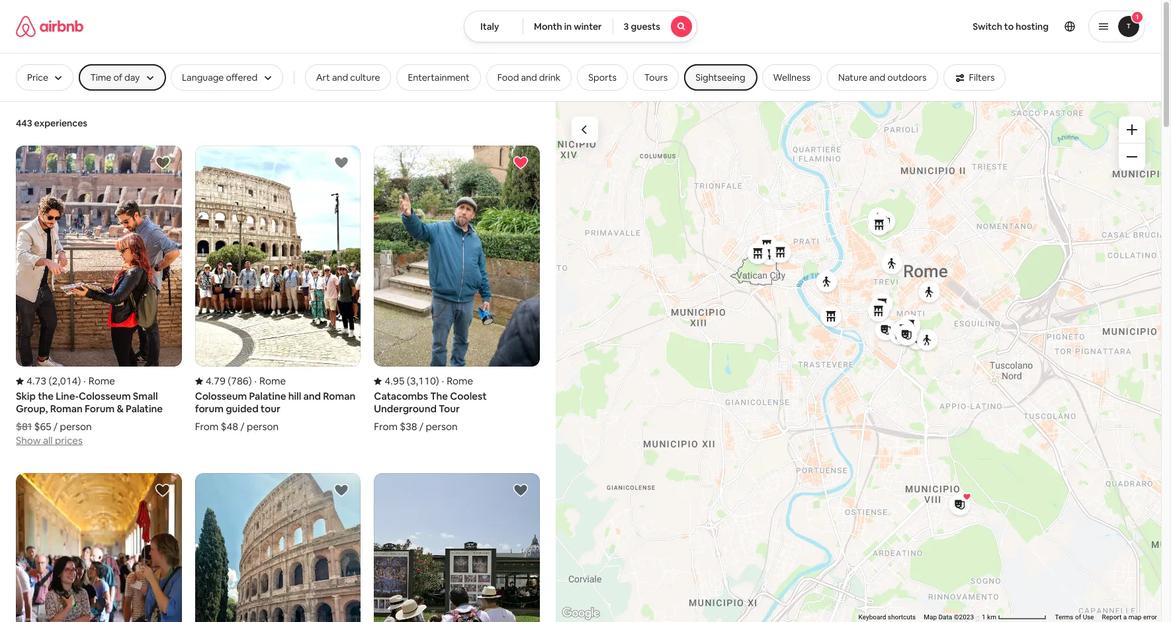 Task type: vqa. For each thing, say whether or not it's contained in the screenshot.
Small
yes



Task type: describe. For each thing, give the bounding box(es) containing it.
1 button
[[1089, 11, 1146, 42]]

rome for line-
[[89, 375, 115, 387]]

profile element
[[713, 0, 1146, 53]]

Food and drink button
[[486, 64, 572, 91]]

guests
[[631, 21, 661, 32]]

1 km button
[[978, 613, 1051, 622]]

culture
[[350, 71, 380, 83]]

3
[[624, 21, 629, 32]]

4.79
[[206, 375, 226, 387]]

map
[[924, 614, 937, 621]]

add to wishlist image for skip the line-colosseum small group, roman forum & palatine $81 $65 / person show all prices
[[155, 155, 171, 171]]

keyboard shortcuts
[[859, 614, 916, 621]]

terms of use link
[[1055, 614, 1095, 621]]

· rome for hill
[[255, 375, 286, 387]]

and inside colosseum palatine hill and roman forum guided tour from $48 / person
[[303, 390, 321, 403]]

colosseum palatine hill and roman forum guided tour group
[[195, 146, 361, 433]]

art and culture
[[316, 71, 380, 83]]

sightseeing
[[696, 71, 746, 83]]

price
[[27, 71, 48, 83]]

/ inside colosseum palatine hill and roman forum guided tour from $48 / person
[[240, 420, 245, 433]]

experiences
[[34, 117, 87, 129]]

person inside colosseum palatine hill and roman forum guided tour from $48 / person
[[247, 420, 279, 433]]

3 guests button
[[613, 11, 698, 42]]

wellness
[[773, 71, 811, 83]]

1 add to wishlist image from the left
[[155, 483, 171, 499]]

month
[[534, 21, 562, 32]]

report
[[1102, 614, 1122, 621]]

to
[[1005, 21, 1014, 32]]

remove from wishlist image
[[513, 155, 529, 171]]

(786)
[[228, 375, 252, 387]]

colosseum inside skip the line-colosseum small group, roman forum & palatine $81 $65 / person show all prices
[[79, 390, 131, 403]]

$48
[[221, 420, 238, 433]]

report a map error
[[1102, 614, 1158, 621]]

terms
[[1055, 614, 1074, 621]]

food
[[498, 71, 519, 83]]

skip the line-colosseum small group, roman forum & palatine $81 $65 / person show all prices
[[16, 390, 163, 447]]

4.73 out of 5 average rating,  2,014 reviews image
[[16, 375, 81, 387]]

1 for 1 km
[[982, 614, 986, 621]]

switch
[[973, 21, 1003, 32]]

4.79 out of 5 average rating,  786 reviews image
[[195, 375, 252, 387]]

/ inside skip the line-colosseum small group, roman forum & palatine $81 $65 / person show all prices
[[54, 420, 58, 433]]

use
[[1083, 614, 1095, 621]]

$81
[[16, 420, 32, 433]]

from inside colosseum palatine hill and roman forum guided tour from $48 / person
[[195, 420, 219, 433]]

a
[[1124, 614, 1127, 621]]

$65
[[34, 420, 51, 433]]

language offered button
[[171, 64, 283, 91]]

forum
[[195, 403, 224, 415]]

error
[[1144, 614, 1158, 621]]

km
[[988, 614, 997, 621]]

in
[[564, 21, 572, 32]]

entertainment
[[408, 71, 470, 83]]

and for nature
[[870, 71, 886, 83]]

show
[[16, 434, 41, 447]]

from inside catacombs the coolest underground tour from $38 / person
[[374, 420, 398, 433]]

· rome for line-
[[84, 375, 115, 387]]

4.73 (2,014)
[[26, 375, 81, 387]]

catacombs the coolest underground tour from $38 / person
[[374, 390, 487, 433]]

1 for 1
[[1136, 13, 1139, 21]]

skip the line-colosseum small group, roman forum & palatine group
[[16, 146, 182, 447]]

and for art
[[332, 71, 348, 83]]

the
[[430, 390, 448, 403]]

palatine inside skip the line-colosseum small group, roman forum & palatine $81 $65 / person show all prices
[[126, 403, 163, 415]]

google map
showing 24 experiences. including 1 saved experience. region
[[556, 101, 1162, 622]]

4.95 out of 5 average rating,  3,110 reviews image
[[374, 375, 439, 387]]

· for 4.79 (786)
[[255, 375, 257, 387]]

month in winter button
[[523, 11, 613, 42]]

rome for hill
[[260, 375, 286, 387]]

(3,110)
[[407, 375, 439, 387]]

drink
[[539, 71, 561, 83]]

offered
[[226, 71, 258, 83]]

data
[[939, 614, 953, 621]]

shortcuts
[[888, 614, 916, 621]]

outdoors
[[888, 71, 927, 83]]

Sports button
[[577, 64, 628, 91]]

food and drink
[[498, 71, 561, 83]]

show all prices button
[[16, 433, 83, 447]]

map
[[1129, 614, 1142, 621]]

Art and culture button
[[305, 64, 391, 91]]

©2023
[[954, 614, 974, 621]]



Task type: locate. For each thing, give the bounding box(es) containing it.
guided
[[226, 403, 259, 415]]

3 · from the left
[[442, 375, 444, 387]]

switch to hosting
[[973, 21, 1049, 32]]

· for 4.95 (3,110)
[[442, 375, 444, 387]]

4.79 (786)
[[206, 375, 252, 387]]

· rome inside skip the line-colosseum small group, roman forum & palatine group
[[84, 375, 115, 387]]

month in winter
[[534, 21, 602, 32]]

/
[[54, 420, 58, 433], [240, 420, 245, 433], [419, 420, 424, 433]]

1 inside 'dropdown button'
[[1136, 13, 1139, 21]]

· rome
[[84, 375, 115, 387], [255, 375, 286, 387], [442, 375, 473, 387]]

2 horizontal spatial rome
[[447, 375, 473, 387]]

from left $38
[[374, 420, 398, 433]]

443
[[16, 117, 32, 129]]

keyboard
[[859, 614, 887, 621]]

from down forum
[[195, 420, 219, 433]]

add to wishlist image
[[155, 155, 171, 171], [334, 155, 350, 171], [334, 483, 350, 499]]

winter
[[574, 21, 602, 32]]

group,
[[16, 403, 48, 415]]

hill
[[288, 390, 301, 403]]

· right (786)
[[255, 375, 257, 387]]

roman right hill at the left bottom
[[323, 390, 356, 403]]

1 horizontal spatial palatine
[[249, 390, 286, 403]]

and inside 'button'
[[870, 71, 886, 83]]

2 person from the left
[[247, 420, 279, 433]]

person inside catacombs the coolest underground tour from $38 / person
[[426, 420, 458, 433]]

all
[[43, 434, 53, 447]]

1 from from the left
[[195, 420, 219, 433]]

&
[[117, 403, 124, 415]]

2 add to wishlist image from the left
[[513, 483, 529, 499]]

add to wishlist image
[[155, 483, 171, 499], [513, 483, 529, 499]]

none search field containing italy
[[464, 11, 698, 42]]

3 / from the left
[[419, 420, 424, 433]]

1 · rome from the left
[[84, 375, 115, 387]]

1 horizontal spatial from
[[374, 420, 398, 433]]

/ right $38
[[419, 420, 424, 433]]

0 horizontal spatial roman
[[50, 403, 83, 415]]

italy button
[[464, 11, 524, 42]]

0 horizontal spatial colosseum
[[79, 390, 131, 403]]

1 horizontal spatial rome
[[260, 375, 286, 387]]

coolest
[[450, 390, 487, 403]]

keyboard shortcuts button
[[859, 613, 916, 622]]

google image
[[559, 605, 603, 622]]

/ right $48
[[240, 420, 245, 433]]

and right "art"
[[332, 71, 348, 83]]

underground
[[374, 403, 437, 415]]

· rome up coolest
[[442, 375, 473, 387]]

the
[[38, 390, 54, 403]]

Tours button
[[633, 64, 679, 91]]

palatine right the &
[[126, 403, 163, 415]]

rome
[[89, 375, 115, 387], [260, 375, 286, 387], [447, 375, 473, 387]]

of
[[1076, 614, 1082, 621]]

tour
[[439, 403, 460, 415]]

0 horizontal spatial · rome
[[84, 375, 115, 387]]

rome up coolest
[[447, 375, 473, 387]]

1 rome from the left
[[89, 375, 115, 387]]

· rome up forum
[[84, 375, 115, 387]]

Entertainment button
[[397, 64, 481, 91]]

language offered
[[182, 71, 258, 83]]

rome up forum
[[89, 375, 115, 387]]

0 horizontal spatial 1
[[982, 614, 986, 621]]

4.95
[[385, 375, 405, 387]]

· rome for coolest
[[442, 375, 473, 387]]

1 horizontal spatial person
[[247, 420, 279, 433]]

hosting
[[1016, 21, 1049, 32]]

0 horizontal spatial /
[[54, 420, 58, 433]]

small
[[133, 390, 158, 403]]

2 horizontal spatial · rome
[[442, 375, 473, 387]]

Wellness button
[[762, 64, 822, 91]]

1 person from the left
[[60, 420, 92, 433]]

rome inside catacombs the coolest underground tour group
[[447, 375, 473, 387]]

· for 4.73 (2,014)
[[84, 375, 86, 387]]

1 vertical spatial 1
[[982, 614, 986, 621]]

nature
[[839, 71, 868, 83]]

4.73
[[26, 375, 46, 387]]

· rome inside catacombs the coolest underground tour group
[[442, 375, 473, 387]]

catacombs
[[374, 390, 428, 403]]

2 · rome from the left
[[255, 375, 286, 387]]

rome up tour
[[260, 375, 286, 387]]

1 horizontal spatial add to wishlist image
[[513, 483, 529, 499]]

roman inside colosseum palatine hill and roman forum guided tour from $48 / person
[[323, 390, 356, 403]]

· inside skip the line-colosseum small group, roman forum & palatine group
[[84, 375, 86, 387]]

roman
[[323, 390, 356, 403], [50, 403, 83, 415]]

tour
[[261, 403, 281, 415]]

person inside skip the line-colosseum small group, roman forum & palatine $81 $65 / person show all prices
[[60, 420, 92, 433]]

art
[[316, 71, 330, 83]]

zoom in image
[[1127, 124, 1138, 135]]

palatine left hill at the left bottom
[[249, 390, 286, 403]]

3 · rome from the left
[[442, 375, 473, 387]]

terms of use
[[1055, 614, 1095, 621]]

2 / from the left
[[240, 420, 245, 433]]

colosseum inside colosseum palatine hill and roman forum guided tour from $48 / person
[[195, 390, 247, 403]]

1 horizontal spatial /
[[240, 420, 245, 433]]

2 · from the left
[[255, 375, 257, 387]]

colosseum down 4.79 out of 5 average rating,  786 reviews image
[[195, 390, 247, 403]]

and left drink on the top of page
[[521, 71, 537, 83]]

1 horizontal spatial roman
[[323, 390, 356, 403]]

and right nature
[[870, 71, 886, 83]]

· right (2,014)
[[84, 375, 86, 387]]

1 horizontal spatial · rome
[[255, 375, 286, 387]]

Sightseeing button
[[685, 64, 757, 91]]

0 horizontal spatial rome
[[89, 375, 115, 387]]

and for food
[[521, 71, 537, 83]]

/ inside catacombs the coolest underground tour from $38 / person
[[419, 420, 424, 433]]

2 horizontal spatial /
[[419, 420, 424, 433]]

report a map error link
[[1102, 614, 1158, 621]]

nature and outdoors
[[839, 71, 927, 83]]

from
[[195, 420, 219, 433], [374, 420, 398, 433]]

0 vertical spatial 1
[[1136, 13, 1139, 21]]

1 km
[[982, 614, 998, 621]]

person
[[60, 420, 92, 433], [247, 420, 279, 433], [426, 420, 458, 433]]

and inside button
[[521, 71, 537, 83]]

add to wishlist image for colosseum palatine hill and roman forum guided tour from $48 / person
[[334, 155, 350, 171]]

2 horizontal spatial person
[[426, 420, 458, 433]]

2 horizontal spatial ·
[[442, 375, 444, 387]]

1 horizontal spatial colosseum
[[195, 390, 247, 403]]

filters
[[969, 71, 995, 83]]

4.95 (3,110)
[[385, 375, 439, 387]]

443 experiences
[[16, 117, 87, 129]]

3 guests
[[624, 21, 661, 32]]

0 horizontal spatial from
[[195, 420, 219, 433]]

zoom out image
[[1127, 152, 1138, 162]]

· inside colosseum palatine hill and roman forum guided tour group
[[255, 375, 257, 387]]

and right hill at the left bottom
[[303, 390, 321, 403]]

price button
[[16, 64, 74, 91]]

1 horizontal spatial ·
[[255, 375, 257, 387]]

3 person from the left
[[426, 420, 458, 433]]

skip
[[16, 390, 36, 403]]

(2,014)
[[49, 375, 81, 387]]

colosseum palatine hill and roman forum guided tour from $48 / person
[[195, 390, 356, 433]]

$38
[[400, 420, 417, 433]]

rome inside skip the line-colosseum small group, roman forum & palatine group
[[89, 375, 115, 387]]

· inside catacombs the coolest underground tour group
[[442, 375, 444, 387]]

1
[[1136, 13, 1139, 21], [982, 614, 986, 621]]

prices
[[55, 434, 83, 447]]

colosseum left small
[[79, 390, 131, 403]]

filters button
[[944, 64, 1006, 91]]

2 from from the left
[[374, 420, 398, 433]]

map data ©2023
[[924, 614, 974, 621]]

·
[[84, 375, 86, 387], [255, 375, 257, 387], [442, 375, 444, 387]]

0 horizontal spatial palatine
[[126, 403, 163, 415]]

rome inside colosseum palatine hill and roman forum guided tour group
[[260, 375, 286, 387]]

sports
[[589, 71, 617, 83]]

rome for coolest
[[447, 375, 473, 387]]

· rome inside colosseum palatine hill and roman forum guided tour group
[[255, 375, 286, 387]]

Nature and outdoors button
[[827, 64, 938, 91]]

italy
[[481, 21, 499, 32]]

catacombs the coolest underground tour group
[[374, 146, 540, 433]]

1 / from the left
[[54, 420, 58, 433]]

· rome up tour
[[255, 375, 286, 387]]

1 inside button
[[982, 614, 986, 621]]

and inside button
[[332, 71, 348, 83]]

1 colosseum from the left
[[79, 390, 131, 403]]

2 rome from the left
[[260, 375, 286, 387]]

language
[[182, 71, 224, 83]]

0 horizontal spatial add to wishlist image
[[155, 483, 171, 499]]

roman inside skip the line-colosseum small group, roman forum & palatine $81 $65 / person show all prices
[[50, 403, 83, 415]]

0 horizontal spatial person
[[60, 420, 92, 433]]

switch to hosting link
[[965, 13, 1057, 40]]

palatine inside colosseum palatine hill and roman forum guided tour from $48 / person
[[249, 390, 286, 403]]

and
[[332, 71, 348, 83], [521, 71, 537, 83], [870, 71, 886, 83], [303, 390, 321, 403]]

2 colosseum from the left
[[195, 390, 247, 403]]

1 horizontal spatial 1
[[1136, 13, 1139, 21]]

roman down (2,014)
[[50, 403, 83, 415]]

1 · from the left
[[84, 375, 86, 387]]

0 horizontal spatial ·
[[84, 375, 86, 387]]

line-
[[56, 390, 79, 403]]

forum
[[85, 403, 115, 415]]

None search field
[[464, 11, 698, 42]]

· up the
[[442, 375, 444, 387]]

tours
[[645, 71, 668, 83]]

/ right $65 at the bottom of page
[[54, 420, 58, 433]]

3 rome from the left
[[447, 375, 473, 387]]



